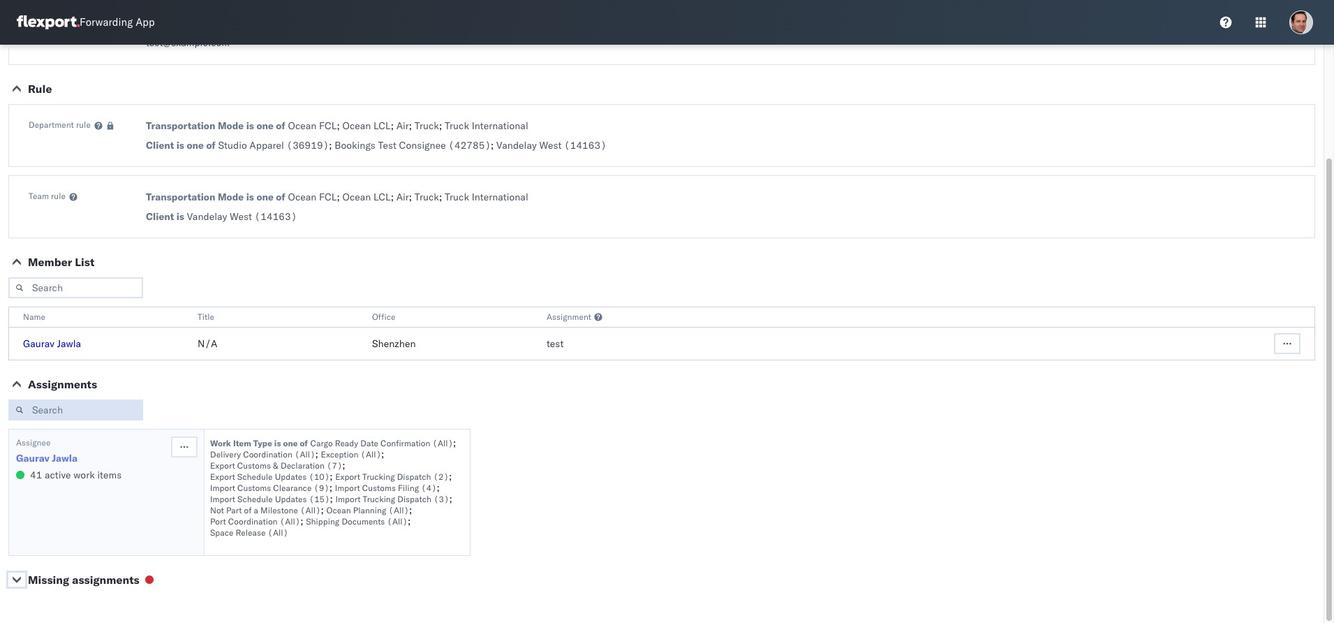 Task type: vqa. For each thing, say whether or not it's contained in the screenshot.


Task type: locate. For each thing, give the bounding box(es) containing it.
milestone
[[261, 505, 298, 516]]

one
[[257, 119, 274, 132], [187, 139, 204, 152], [257, 191, 274, 203], [283, 438, 298, 448]]

(14163)
[[564, 139, 607, 152], [255, 210, 297, 223]]

&
[[273, 460, 279, 471]]

0 vertical spatial trucking
[[363, 471, 395, 482]]

dispatch
[[397, 471, 431, 482], [398, 494, 432, 504]]

air for vandelay west (14163)
[[397, 191, 409, 203]]

assignments
[[72, 573, 140, 587]]

ocean fcl ; ocean lcl ; air ; truck ; truck international for vandelay west (14163)
[[288, 191, 529, 203]]

2 air from the top
[[397, 191, 409, 203]]

cargo
[[311, 438, 333, 448]]

customs up planning
[[362, 483, 396, 493]]

1 vertical spatial mode
[[218, 191, 244, 203]]

assignee
[[16, 437, 51, 448]]

1 vertical spatial gaurav jawla link
[[16, 451, 78, 465]]

ocean down bookings on the left top of the page
[[343, 191, 371, 203]]

1 vertical spatial ocean fcl ; ocean lcl ; air ; truck ; truck international
[[288, 191, 529, 203]]

n/a
[[198, 337, 218, 350]]

updates up clearance
[[275, 471, 307, 482]]

1 international from the top
[[472, 119, 529, 132]]

team
[[29, 191, 49, 201]]

truck
[[415, 119, 439, 132], [445, 119, 469, 132], [415, 191, 439, 203], [445, 191, 469, 203]]

type
[[253, 438, 272, 448]]

forwarding app
[[80, 16, 155, 29]]

0 vertical spatial vandelay
[[497, 139, 537, 152]]

0 horizontal spatial rule
[[51, 191, 66, 201]]

transportation mode is one of for vandelay west (14163)
[[146, 191, 286, 203]]

lcl
[[374, 119, 391, 132], [374, 191, 391, 203]]

client is one of
[[146, 139, 216, 152]]

1 lcl from the top
[[374, 119, 391, 132]]

missing
[[28, 573, 69, 587]]

international down (42785)
[[472, 191, 529, 203]]

transportation for client is one of
[[146, 119, 215, 132]]

ocean fcl ; ocean lcl ; air ; truck ; truck international down studio apparel (36919) ; bookings test consignee (42785) ; vandelay west (14163)
[[288, 191, 529, 203]]

1 horizontal spatial west
[[540, 139, 562, 152]]

app
[[136, 16, 155, 29]]

test
[[547, 337, 564, 350]]

1 horizontal spatial rule
[[76, 119, 91, 130]]

2 transportation mode is one of from the top
[[146, 191, 286, 203]]

gaurav down the assignee
[[16, 452, 50, 465]]

1 transportation from the top
[[146, 119, 215, 132]]

forwarding
[[80, 16, 133, 29]]

is left studio
[[177, 139, 184, 152]]

is left vandelay west (14163)
[[177, 210, 184, 223]]

is
[[246, 119, 254, 132], [177, 139, 184, 152], [246, 191, 254, 203], [177, 210, 184, 223], [274, 438, 281, 448]]

1 ocean fcl ; ocean lcl ; air ; truck ; truck international from the top
[[288, 119, 529, 132]]

truck down consignee
[[415, 191, 439, 203]]

transportation up client is one of
[[146, 119, 215, 132]]

international up (42785)
[[472, 119, 529, 132]]

team rule
[[29, 191, 66, 201]]

1 air from the top
[[397, 119, 409, 132]]

fcl for studio apparel (36919)
[[319, 119, 337, 132]]

0 vertical spatial lcl
[[374, 119, 391, 132]]

2 trucking from the top
[[363, 494, 395, 504]]

transportation for client is
[[146, 191, 215, 203]]

ocean up shipping on the bottom of the page
[[327, 505, 351, 516]]

air up studio apparel (36919) ; bookings test consignee (42785) ; vandelay west (14163)
[[397, 119, 409, 132]]

0 vertical spatial air
[[397, 119, 409, 132]]

air
[[397, 119, 409, 132], [397, 191, 409, 203]]

lcl for studio apparel (36919)
[[374, 119, 391, 132]]

west
[[540, 139, 562, 152], [230, 210, 252, 223]]

schedule
[[237, 471, 273, 482], [238, 494, 273, 504]]

0 vertical spatial transportation mode is one of
[[146, 119, 286, 132]]

email
[[29, 36, 50, 47]]

2 mode from the top
[[218, 191, 244, 203]]

transportation up client is
[[146, 191, 215, 203]]

1 horizontal spatial (14163)
[[564, 139, 607, 152]]

international for studio apparel (36919)
[[472, 119, 529, 132]]

declaration
[[281, 460, 325, 471]]

work
[[210, 438, 231, 448]]

release
[[236, 527, 266, 538]]

1 vertical spatial vandelay
[[187, 210, 227, 223]]

1 vertical spatial international
[[472, 191, 529, 203]]

gaurav
[[23, 337, 54, 350], [16, 452, 50, 465]]

1 vertical spatial fcl
[[319, 191, 337, 203]]

2 fcl from the top
[[319, 191, 337, 203]]

confirmation
[[381, 438, 431, 448]]

ocean
[[288, 119, 317, 132], [343, 119, 371, 132], [288, 191, 317, 203], [343, 191, 371, 203], [327, 505, 351, 516]]

vandelay right client is
[[187, 210, 227, 223]]

rule right department
[[76, 119, 91, 130]]

jawla up "assignments"
[[57, 337, 81, 350]]

a
[[254, 505, 258, 516]]

updates down clearance
[[275, 494, 307, 504]]

0 horizontal spatial west
[[230, 210, 252, 223]]

0 vertical spatial mode
[[218, 119, 244, 132]]

2 lcl from the top
[[374, 191, 391, 203]]

coordination down 'type'
[[243, 449, 293, 460]]

2 client from the top
[[146, 210, 174, 223]]

0 vertical spatial ocean fcl ; ocean lcl ; air ; truck ; truck international
[[288, 119, 529, 132]]

title
[[198, 312, 214, 322]]

(4)
[[421, 483, 437, 493]]

transportation mode is one of
[[146, 119, 286, 132], [146, 191, 286, 203]]

0 horizontal spatial vandelay
[[187, 210, 227, 223]]

(15)
[[309, 494, 330, 504]]

ocean down (36919)
[[288, 191, 317, 203]]

0 vertical spatial fcl
[[319, 119, 337, 132]]

truck down (42785)
[[445, 191, 469, 203]]

0 vertical spatial client
[[146, 139, 174, 152]]

2 ocean fcl ; ocean lcl ; air ; truck ; truck international from the top
[[288, 191, 529, 203]]

;
[[337, 119, 340, 132], [391, 119, 394, 132], [409, 119, 412, 132], [439, 119, 442, 132], [329, 139, 332, 152], [491, 139, 494, 152], [337, 191, 340, 203], [391, 191, 394, 203], [409, 191, 412, 203], [439, 191, 442, 203], [453, 437, 456, 449], [315, 448, 318, 460], [381, 448, 384, 460], [343, 459, 346, 471], [330, 470, 333, 483], [449, 470, 452, 483], [330, 481, 333, 494], [437, 481, 440, 494], [330, 492, 333, 505], [449, 492, 453, 505], [321, 504, 324, 516], [409, 504, 412, 516], [301, 515, 304, 527], [408, 515, 411, 527]]

client for client is one of
[[146, 139, 174, 152]]

is right 'type'
[[274, 438, 281, 448]]

1 vertical spatial updates
[[275, 494, 307, 504]]

jawla up active
[[52, 452, 78, 465]]

client
[[146, 139, 174, 152], [146, 210, 174, 223]]

assignment
[[547, 312, 592, 322]]

test
[[378, 139, 397, 152]]

lcl down 'test'
[[374, 191, 391, 203]]

2 transportation from the top
[[146, 191, 215, 203]]

gaurav down name
[[23, 337, 54, 350]]

ocean up (36919)
[[288, 119, 317, 132]]

1 trucking from the top
[[363, 471, 395, 482]]

ocean fcl ; ocean lcl ; air ; truck ; truck international
[[288, 119, 529, 132], [288, 191, 529, 203]]

air down studio apparel (36919) ; bookings test consignee (42785) ; vandelay west (14163)
[[397, 191, 409, 203]]

ocean up bookings on the left top of the page
[[343, 119, 371, 132]]

1 horizontal spatial vandelay
[[497, 139, 537, 152]]

forwarding app link
[[17, 15, 155, 29]]

mode up studio
[[218, 119, 244, 132]]

1 vertical spatial rule
[[51, 191, 66, 201]]

mode up vandelay west (14163)
[[218, 191, 244, 203]]

2 international from the top
[[472, 191, 529, 203]]

of up apparel
[[276, 119, 286, 132]]

1 vertical spatial schedule
[[238, 494, 273, 504]]

(all)
[[433, 438, 453, 448], [295, 449, 315, 460], [361, 449, 381, 460], [300, 505, 321, 516], [389, 505, 409, 516], [280, 516, 301, 527], [387, 516, 408, 527], [268, 527, 289, 538]]

1 vertical spatial transportation
[[146, 191, 215, 203]]

work item type is one of
[[210, 438, 308, 448]]

mode for studio apparel (36919)
[[218, 119, 244, 132]]

1 vertical spatial west
[[230, 210, 252, 223]]

shipping
[[306, 516, 340, 527]]

0 vertical spatial international
[[472, 119, 529, 132]]

customs
[[237, 460, 271, 471], [238, 483, 271, 493], [362, 483, 396, 493]]

1 vertical spatial lcl
[[374, 191, 391, 203]]

Search text field
[[8, 400, 143, 421]]

gaurav jawla link up 41
[[16, 451, 78, 465]]

1 vertical spatial transportation mode is one of
[[146, 191, 286, 203]]

assignee gaurav jawla
[[16, 437, 78, 465]]

41 active work items
[[30, 469, 122, 481]]

fcl up (36919)
[[319, 119, 337, 132]]

is up vandelay west (14163)
[[246, 191, 254, 203]]

of left cargo
[[300, 438, 308, 448]]

1 vertical spatial client
[[146, 210, 174, 223]]

0 vertical spatial rule
[[76, 119, 91, 130]]

ocean fcl ; ocean lcl ; air ; truck ; truck international up studio apparel (36919) ; bookings test consignee (42785) ; vandelay west (14163)
[[288, 119, 529, 132]]

transportation mode is one of up vandelay west (14163)
[[146, 191, 286, 203]]

coordination up the "release"
[[228, 516, 278, 527]]

transportation mode is one of up studio
[[146, 119, 286, 132]]

trucking
[[363, 471, 395, 482], [363, 494, 395, 504]]

clearance
[[273, 483, 312, 493]]

rule
[[76, 119, 91, 130], [51, 191, 66, 201]]

1 vertical spatial gaurav
[[16, 452, 50, 465]]

updates
[[275, 471, 307, 482], [275, 494, 307, 504]]

of up vandelay west (14163)
[[276, 191, 286, 203]]

1 client from the top
[[146, 139, 174, 152]]

list
[[75, 255, 95, 269]]

fcl for vandelay west (14163)
[[319, 191, 337, 203]]

fcl down (36919)
[[319, 191, 337, 203]]

dispatch down filing
[[398, 494, 432, 504]]

rule right team
[[51, 191, 66, 201]]

0 horizontal spatial (14163)
[[255, 210, 297, 223]]

missing assignments
[[28, 573, 140, 587]]

export
[[210, 460, 235, 471], [210, 471, 235, 482], [335, 471, 360, 482]]

of
[[276, 119, 286, 132], [206, 139, 216, 152], [276, 191, 286, 203], [300, 438, 308, 448], [244, 505, 252, 516]]

of left a
[[244, 505, 252, 516]]

0 vertical spatial transportation
[[146, 119, 215, 132]]

cargo ready date confirmation (all) ; delivery coordination (all) ; exception (all) ; export customs & declaration (7) ; export schedule updates (10) ; export trucking dispatch (2) ; import customs clearance (9) ; import customs filing (4) ; import schedule updates (15) ; import trucking dispatch (3) ; not part of a milestone (all) ; ocean planning (all) ; port coordination (all) ; shipping documents (all) ; space release (all)
[[210, 437, 456, 538]]

vandelay right (42785)
[[497, 139, 537, 152]]

exception
[[321, 449, 359, 460]]

0 vertical spatial updates
[[275, 471, 307, 482]]

planning
[[353, 505, 387, 516]]

jawla
[[57, 337, 81, 350], [52, 452, 78, 465]]

import
[[210, 483, 235, 493], [335, 483, 360, 493], [210, 494, 235, 504], [336, 494, 361, 504]]

mode
[[218, 119, 244, 132], [218, 191, 244, 203]]

vandelay
[[497, 139, 537, 152], [187, 210, 227, 223]]

coordination
[[243, 449, 293, 460], [228, 516, 278, 527]]

of left studio
[[206, 139, 216, 152]]

dispatch up filing
[[397, 471, 431, 482]]

lcl up 'test'
[[374, 119, 391, 132]]

delivery
[[210, 449, 241, 460]]

gaurav jawla link down name
[[23, 337, 81, 350]]

fcl
[[319, 119, 337, 132], [319, 191, 337, 203]]

1 vertical spatial trucking
[[363, 494, 395, 504]]

1 vertical spatial air
[[397, 191, 409, 203]]

0 vertical spatial west
[[540, 139, 562, 152]]

1 fcl from the top
[[319, 119, 337, 132]]

1 vertical spatial jawla
[[52, 452, 78, 465]]

transportation
[[146, 119, 215, 132], [146, 191, 215, 203]]

1 transportation mode is one of from the top
[[146, 119, 286, 132]]

filing
[[398, 483, 419, 493]]

1 mode from the top
[[218, 119, 244, 132]]



Task type: describe. For each thing, give the bounding box(es) containing it.
0 vertical spatial gaurav jawla link
[[23, 337, 81, 350]]

2 updates from the top
[[275, 494, 307, 504]]

apparel
[[250, 139, 284, 152]]

name
[[23, 312, 45, 322]]

bookings
[[335, 139, 376, 152]]

member list
[[28, 255, 95, 269]]

shenzhen
[[372, 337, 416, 350]]

(42785)
[[449, 139, 491, 152]]

1 vertical spatial coordination
[[228, 516, 278, 527]]

part
[[226, 505, 242, 516]]

port
[[210, 516, 226, 527]]

rule for client is one of
[[76, 119, 91, 130]]

rule
[[28, 82, 52, 96]]

work
[[73, 469, 95, 481]]

Search text field
[[8, 277, 143, 298]]

mode for vandelay west (14163)
[[218, 191, 244, 203]]

active
[[45, 469, 71, 481]]

truck up consignee
[[415, 119, 439, 132]]

customs up a
[[238, 483, 271, 493]]

customs left &
[[237, 460, 271, 471]]

0 vertical spatial gaurav
[[23, 337, 54, 350]]

0 vertical spatial jawla
[[57, 337, 81, 350]]

(10)
[[309, 471, 330, 482]]

client is
[[146, 210, 184, 223]]

1 updates from the top
[[275, 471, 307, 482]]

item
[[233, 438, 251, 448]]

0 vertical spatial dispatch
[[397, 471, 431, 482]]

test@example.com
[[146, 36, 230, 49]]

date
[[361, 438, 379, 448]]

space
[[210, 527, 234, 538]]

not
[[210, 505, 224, 516]]

(3)
[[434, 494, 449, 504]]

(2)
[[434, 471, 449, 482]]

0 vertical spatial coordination
[[243, 449, 293, 460]]

0 vertical spatial (14163)
[[564, 139, 607, 152]]

studio
[[218, 139, 247, 152]]

studio apparel (36919) ; bookings test consignee (42785) ; vandelay west (14163)
[[218, 139, 607, 152]]

ocean fcl ; ocean lcl ; air ; truck ; truck international for studio apparel (36919)
[[288, 119, 529, 132]]

of inside the cargo ready date confirmation (all) ; delivery coordination (all) ; exception (all) ; export customs & declaration (7) ; export schedule updates (10) ; export trucking dispatch (2) ; import customs clearance (9) ; import customs filing (4) ; import schedule updates (15) ; import trucking dispatch (3) ; not part of a milestone (all) ; ocean planning (all) ; port coordination (all) ; shipping documents (all) ; space release (all)
[[244, 505, 252, 516]]

(9)
[[314, 483, 330, 493]]

department
[[29, 119, 74, 130]]

vandelay west (14163)
[[187, 210, 297, 223]]

gaurav inside assignee gaurav jawla
[[16, 452, 50, 465]]

client for client is
[[146, 210, 174, 223]]

member
[[28, 255, 72, 269]]

gaurav jawla
[[23, 337, 81, 350]]

rule for client is
[[51, 191, 66, 201]]

international for vandelay west (14163)
[[472, 191, 529, 203]]

one up vandelay west (14163)
[[257, 191, 274, 203]]

(7)
[[327, 460, 343, 471]]

items
[[97, 469, 122, 481]]

flexport. image
[[17, 15, 80, 29]]

1 vertical spatial dispatch
[[398, 494, 432, 504]]

assignments
[[28, 377, 97, 391]]

is up apparel
[[246, 119, 254, 132]]

office
[[372, 312, 396, 322]]

documents
[[342, 516, 385, 527]]

0 vertical spatial schedule
[[237, 471, 273, 482]]

air for studio apparel (36919)
[[397, 119, 409, 132]]

ready
[[335, 438, 358, 448]]

lcl for vandelay west (14163)
[[374, 191, 391, 203]]

one left studio
[[187, 139, 204, 152]]

one up apparel
[[257, 119, 274, 132]]

transportation mode is one of for studio apparel (36919)
[[146, 119, 286, 132]]

(36919)
[[287, 139, 329, 152]]

truck up (42785)
[[445, 119, 469, 132]]

41
[[30, 469, 42, 481]]

one up 'declaration' on the left bottom
[[283, 438, 298, 448]]

department rule
[[29, 119, 91, 130]]

jawla inside assignee gaurav jawla
[[52, 452, 78, 465]]

consignee
[[399, 139, 446, 152]]

1 vertical spatial (14163)
[[255, 210, 297, 223]]

ocean inside the cargo ready date confirmation (all) ; delivery coordination (all) ; exception (all) ; export customs & declaration (7) ; export schedule updates (10) ; export trucking dispatch (2) ; import customs clearance (9) ; import customs filing (4) ; import schedule updates (15) ; import trucking dispatch (3) ; not part of a milestone (all) ; ocean planning (all) ; port coordination (all) ; shipping documents (all) ; space release (all)
[[327, 505, 351, 516]]



